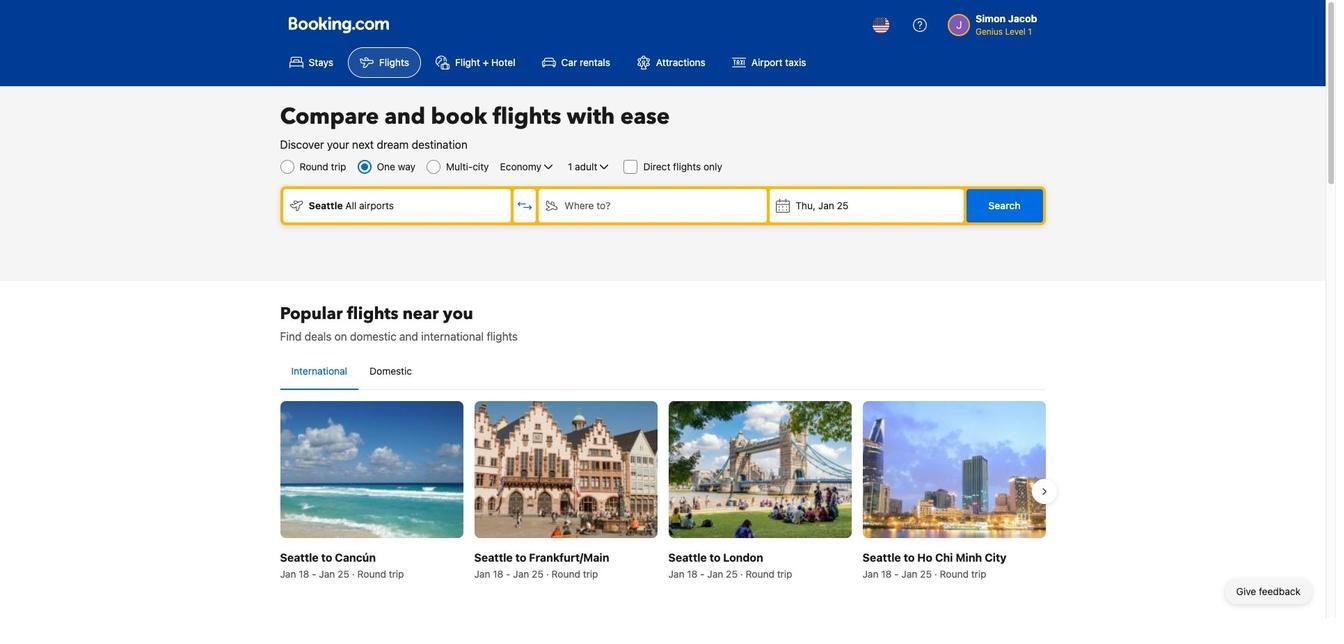 Task type: locate. For each thing, give the bounding box(es) containing it.
tab list
[[280, 354, 1046, 391]]

your account menu simon jacob genius level 1 element
[[948, 6, 1043, 38]]

flights homepage image
[[289, 17, 389, 33]]

seattle to london image
[[669, 402, 852, 539]]

region
[[269, 396, 1057, 588]]

seattle to ho chi minh city image
[[863, 402, 1046, 539]]



Task type: vqa. For each thing, say whether or not it's contained in the screenshot.
Flights homepage IMAGE
yes



Task type: describe. For each thing, give the bounding box(es) containing it.
seattle to frankfurt/main image
[[474, 402, 657, 539]]

seattle to cancún image
[[280, 402, 463, 539]]



